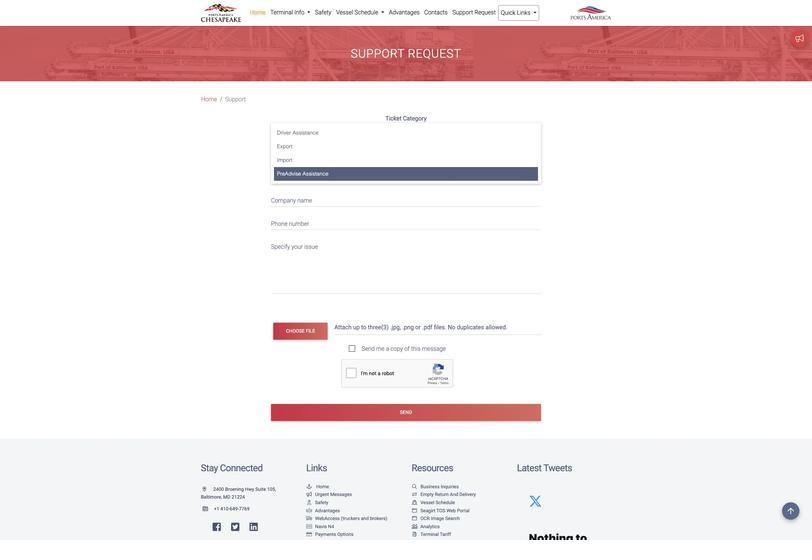 Task type: vqa. For each thing, say whether or not it's contained in the screenshot.
Support
yes



Task type: describe. For each thing, give the bounding box(es) containing it.
urgent messages link
[[306, 492, 352, 498]]

ticket
[[386, 115, 402, 122]]

terminal info
[[270, 9, 306, 16]]

2400 broening hwy suite 105, baltimore, md 21224 link
[[201, 487, 276, 500]]

+1 410-649-7769
[[214, 506, 250, 512]]

support request link
[[450, 5, 498, 20]]

links inside quick links link
[[517, 9, 531, 16]]

analytics image
[[412, 525, 418, 530]]

container storage image
[[306, 525, 312, 530]]

facebook square image
[[213, 523, 221, 532]]

choose file
[[286, 329, 315, 334]]

assistance for preadvise
[[293, 130, 319, 136]]

1 vertical spatial links
[[306, 463, 327, 474]]

mail
[[276, 151, 287, 158]]

latest
[[517, 463, 542, 474]]

ticket category
[[386, 115, 427, 122]]

brokers)
[[370, 516, 387, 522]]

full
[[271, 174, 280, 181]]

terminal for terminal tariff
[[421, 532, 439, 538]]

home link for urgent messages 'link'
[[306, 484, 329, 490]]

file invoice image
[[412, 533, 418, 538]]

business inquiries
[[421, 484, 459, 490]]

n4
[[328, 524, 334, 530]]

1 vertical spatial support request
[[351, 47, 461, 61]]

ocr image search
[[421, 516, 460, 522]]

analytics
[[421, 524, 440, 530]]

safety link for terminal info link
[[313, 5, 334, 20]]

name for company name
[[297, 197, 312, 204]]

payments options link
[[306, 532, 354, 538]]

0 vertical spatial preadvise
[[271, 126, 297, 133]]

649-
[[230, 506, 239, 512]]

bullhorn image
[[306, 493, 312, 498]]

Full name text field
[[271, 169, 541, 184]]

twitter square image
[[231, 523, 239, 532]]

company
[[271, 197, 296, 204]]

import
[[277, 157, 293, 163]]

credit card image
[[306, 533, 312, 538]]

0 vertical spatial vessel schedule link
[[334, 5, 387, 20]]

0 vertical spatial support request
[[453, 9, 496, 16]]

navis
[[315, 524, 327, 530]]

webaccess (truckers and brokers) link
[[306, 516, 387, 522]]

your
[[292, 243, 303, 250]]

business inquiries link
[[412, 484, 459, 490]]

export
[[277, 144, 293, 150]]

ship image
[[412, 501, 418, 506]]

payments
[[315, 532, 336, 538]]

send button
[[271, 404, 541, 421]]

1 vertical spatial schedule
[[436, 500, 455, 506]]

home for the middle home 'link'
[[201, 96, 217, 103]]

hwy
[[245, 487, 254, 492]]

+1 410-649-7769 link
[[201, 506, 250, 512]]

browser image for ocr
[[412, 517, 418, 522]]

search image
[[412, 485, 418, 490]]

copy
[[391, 345, 403, 352]]

vessel inside "link"
[[336, 9, 353, 16]]

(truckers
[[341, 516, 360, 522]]

phone number
[[271, 220, 309, 227]]

send me a copy of this message
[[362, 345, 446, 352]]

tweets
[[544, 463, 572, 474]]

category
[[403, 115, 427, 122]]

empty return and delivery
[[421, 492, 476, 498]]

1 horizontal spatial advantages
[[389, 9, 420, 16]]

choose
[[286, 329, 305, 334]]

quick links link
[[498, 5, 539, 21]]

suite
[[255, 487, 266, 492]]

0 vertical spatial support
[[453, 9, 473, 16]]

driver
[[277, 130, 291, 136]]

hand receiving image
[[306, 509, 312, 514]]

delivery
[[460, 492, 476, 498]]

schedule inside "link"
[[355, 9, 378, 16]]

of
[[405, 345, 410, 352]]

quick links
[[501, 9, 532, 16]]

payments options
[[315, 532, 354, 538]]

webaccess
[[315, 516, 340, 522]]

0 vertical spatial advantages link
[[387, 5, 422, 20]]

specify
[[271, 243, 290, 250]]

1 horizontal spatial vessel schedule link
[[412, 500, 455, 506]]

this
[[411, 345, 421, 352]]

md
[[223, 495, 230, 500]]

resources
[[412, 463, 453, 474]]

navis n4
[[315, 524, 334, 530]]

analytics link
[[412, 524, 440, 530]]

2400 broening hwy suite 105, baltimore, md 21224
[[201, 487, 276, 500]]

image
[[431, 516, 444, 522]]

browser image for seagirt
[[412, 509, 418, 514]]

search
[[445, 516, 460, 522]]

seagirt
[[421, 508, 436, 514]]

7769
[[239, 506, 250, 512]]

1 vertical spatial home link
[[201, 95, 217, 104]]

410-
[[220, 506, 230, 512]]

phone
[[271, 220, 288, 227]]

broening
[[225, 487, 244, 492]]

2400
[[213, 487, 224, 492]]

1 vertical spatial vessel
[[421, 500, 435, 506]]

1 vertical spatial preadvise assistance
[[277, 171, 329, 177]]



Task type: locate. For each thing, give the bounding box(es) containing it.
0 horizontal spatial schedule
[[355, 9, 378, 16]]

navis n4 link
[[306, 524, 334, 530]]

links up anchor image
[[306, 463, 327, 474]]

phone office image
[[203, 507, 214, 512]]

assistance
[[298, 126, 327, 133], [293, 130, 319, 136], [303, 171, 329, 177]]

0 horizontal spatial home
[[201, 96, 217, 103]]

go to top image
[[782, 503, 800, 520]]

terminal left info
[[270, 9, 293, 16]]

ocr image search link
[[412, 516, 460, 522]]

advantages link left contacts
[[387, 5, 422, 20]]

0 vertical spatial safety link
[[313, 5, 334, 20]]

105,
[[267, 487, 276, 492]]

0 horizontal spatial vessel
[[336, 9, 353, 16]]

preadvise
[[271, 126, 297, 133], [277, 171, 301, 177]]

0 horizontal spatial home link
[[201, 95, 217, 104]]

links
[[517, 9, 531, 16], [306, 463, 327, 474]]

vessel schedule
[[336, 9, 380, 16], [421, 500, 455, 506]]

and
[[361, 516, 369, 522]]

1 vertical spatial advantages
[[315, 508, 340, 514]]

name right company
[[297, 197, 312, 204]]

1 vertical spatial request
[[408, 47, 461, 61]]

1 vertical spatial browser image
[[412, 517, 418, 522]]

2 safety from the top
[[315, 500, 328, 506]]

preadvise assistance
[[271, 126, 327, 133], [277, 171, 329, 177]]

0 vertical spatial home
[[250, 9, 266, 16]]

web
[[447, 508, 456, 514]]

seagirt tos web portal link
[[412, 508, 470, 514]]

2 horizontal spatial home
[[316, 484, 329, 490]]

0 vertical spatial schedule
[[355, 9, 378, 16]]

webaccess (truckers and brokers)
[[315, 516, 387, 522]]

1 vertical spatial home
[[201, 96, 217, 103]]

Attach up to three(3) .jpg, .png or .pdf files. No duplicates allowed. text field
[[334, 321, 543, 335]]

1 horizontal spatial request
[[475, 9, 496, 16]]

2 vertical spatial home link
[[306, 484, 329, 490]]

0 vertical spatial advantages
[[389, 9, 420, 16]]

2 vertical spatial support
[[225, 96, 246, 103]]

support request
[[453, 9, 496, 16], [351, 47, 461, 61]]

tariff
[[440, 532, 451, 538]]

advantages up webaccess
[[315, 508, 340, 514]]

1 vertical spatial vessel schedule
[[421, 500, 455, 506]]

0 vertical spatial home link
[[247, 5, 268, 20]]

browser image
[[412, 509, 418, 514], [412, 517, 418, 522]]

safety right info
[[315, 9, 332, 16]]

inquiries
[[441, 484, 459, 490]]

portal
[[457, 508, 470, 514]]

contacts link
[[422, 5, 450, 20]]

21224
[[232, 495, 245, 500]]

anchor image
[[306, 485, 312, 490]]

tos
[[437, 508, 445, 514]]

assistance for ticket
[[298, 126, 327, 133]]

0 horizontal spatial links
[[306, 463, 327, 474]]

latest tweets
[[517, 463, 572, 474]]

0 vertical spatial links
[[517, 9, 531, 16]]

1 horizontal spatial links
[[517, 9, 531, 16]]

business
[[421, 484, 440, 490]]

e-mail
[[271, 151, 287, 158]]

2 browser image from the top
[[412, 517, 418, 522]]

safety link for urgent messages 'link'
[[306, 500, 328, 506]]

terminal down "analytics"
[[421, 532, 439, 538]]

me
[[376, 345, 385, 352]]

baltimore,
[[201, 495, 222, 500]]

Company name text field
[[271, 193, 541, 207]]

map marker alt image
[[203, 487, 212, 492]]

1 browser image from the top
[[412, 509, 418, 514]]

1 vertical spatial support
[[351, 47, 405, 61]]

2 vertical spatial home
[[316, 484, 329, 490]]

advantages left contacts
[[389, 9, 420, 16]]

empty return and delivery link
[[412, 492, 476, 498]]

truck container image
[[306, 517, 312, 522]]

safety link
[[313, 5, 334, 20], [306, 500, 328, 506]]

vessel schedule inside "link"
[[336, 9, 380, 16]]

seagirt tos web portal
[[421, 508, 470, 514]]

0 vertical spatial terminal
[[270, 9, 293, 16]]

messages
[[330, 492, 352, 498]]

0 horizontal spatial vessel schedule
[[336, 9, 380, 16]]

0 horizontal spatial advantages link
[[306, 508, 340, 514]]

1 vertical spatial terminal
[[421, 532, 439, 538]]

send
[[362, 345, 375, 352]]

1 vertical spatial vessel schedule link
[[412, 500, 455, 506]]

name right the full
[[282, 174, 296, 181]]

1 horizontal spatial home
[[250, 9, 266, 16]]

1 vertical spatial advantages link
[[306, 508, 340, 514]]

advantages link
[[387, 5, 422, 20], [306, 508, 340, 514]]

1 safety from the top
[[315, 9, 332, 16]]

terminal
[[270, 9, 293, 16], [421, 532, 439, 538]]

1 horizontal spatial home link
[[247, 5, 268, 20]]

home link
[[247, 5, 268, 20], [201, 95, 217, 104], [306, 484, 329, 490]]

driver assistance
[[277, 130, 319, 136]]

1 vertical spatial safety link
[[306, 500, 328, 506]]

a
[[386, 345, 389, 352]]

terminal for terminal info
[[270, 9, 293, 16]]

company name
[[271, 197, 312, 204]]

1 horizontal spatial schedule
[[436, 500, 455, 506]]

full name
[[271, 174, 296, 181]]

1 vertical spatial preadvise
[[277, 171, 301, 177]]

preadvise down import
[[277, 171, 301, 177]]

issue
[[304, 243, 318, 250]]

number
[[289, 220, 309, 227]]

message
[[422, 345, 446, 352]]

browser image inside seagirt tos web portal link
[[412, 509, 418, 514]]

0 vertical spatial vessel
[[336, 9, 353, 16]]

vessel
[[336, 9, 353, 16], [421, 500, 435, 506]]

links right quick
[[517, 9, 531, 16]]

contacts
[[424, 9, 448, 16]]

home for terminal info link home 'link'
[[250, 9, 266, 16]]

1 horizontal spatial vessel schedule
[[421, 500, 455, 506]]

user hard hat image
[[306, 501, 312, 506]]

safety
[[315, 9, 332, 16], [315, 500, 328, 506]]

schedule
[[355, 9, 378, 16], [436, 500, 455, 506]]

terminal tariff link
[[412, 532, 451, 538]]

advantages link up webaccess
[[306, 508, 340, 514]]

connected
[[220, 463, 263, 474]]

browser image down ship image
[[412, 509, 418, 514]]

home link for terminal info link
[[247, 5, 268, 20]]

preadvise assistance up export
[[271, 126, 327, 133]]

safety down urgent
[[315, 500, 328, 506]]

urgent messages
[[315, 492, 352, 498]]

terminal info link
[[268, 5, 313, 20]]

return
[[435, 492, 449, 498]]

1 vertical spatial name
[[297, 197, 312, 204]]

ocr
[[421, 516, 430, 522]]

preadvise up export
[[271, 126, 297, 133]]

name for full name
[[282, 174, 296, 181]]

0 horizontal spatial advantages
[[315, 508, 340, 514]]

0 horizontal spatial request
[[408, 47, 461, 61]]

urgent
[[315, 492, 329, 498]]

Specify your issue text field
[[271, 239, 541, 294]]

0 vertical spatial name
[[282, 174, 296, 181]]

1 horizontal spatial terminal
[[421, 532, 439, 538]]

stay connected
[[201, 463, 263, 474]]

1 horizontal spatial advantages link
[[387, 5, 422, 20]]

home inside 'link'
[[250, 9, 266, 16]]

2 horizontal spatial home link
[[306, 484, 329, 490]]

0 vertical spatial request
[[475, 9, 496, 16]]

safety link right info
[[313, 5, 334, 20]]

send
[[400, 410, 412, 415]]

0 vertical spatial vessel schedule
[[336, 9, 380, 16]]

safety link down urgent
[[306, 500, 328, 506]]

stay
[[201, 463, 218, 474]]

exchange image
[[412, 493, 418, 498]]

terminal tariff
[[421, 532, 451, 538]]

browser image up analytics image
[[412, 517, 418, 522]]

empty
[[421, 492, 434, 498]]

2 horizontal spatial support
[[453, 9, 473, 16]]

1 horizontal spatial vessel
[[421, 500, 435, 506]]

0 horizontal spatial support
[[225, 96, 246, 103]]

browser image inside ocr image search link
[[412, 517, 418, 522]]

file
[[306, 329, 315, 334]]

0 vertical spatial browser image
[[412, 509, 418, 514]]

0 horizontal spatial terminal
[[270, 9, 293, 16]]

home
[[250, 9, 266, 16], [201, 96, 217, 103], [316, 484, 329, 490]]

1 horizontal spatial support
[[351, 47, 405, 61]]

1 vertical spatial safety
[[315, 500, 328, 506]]

1 horizontal spatial name
[[297, 197, 312, 204]]

preadvise assistance down import
[[277, 171, 329, 177]]

linkedin image
[[250, 523, 258, 532]]

+1
[[214, 506, 219, 512]]

0 vertical spatial safety
[[315, 9, 332, 16]]

Phone number text field
[[271, 216, 541, 230]]

0 horizontal spatial vessel schedule link
[[334, 5, 387, 20]]

E-mail email field
[[271, 146, 541, 161]]

vessel schedule link
[[334, 5, 387, 20], [412, 500, 455, 506]]

support
[[453, 9, 473, 16], [351, 47, 405, 61], [225, 96, 246, 103]]

0 horizontal spatial name
[[282, 174, 296, 181]]

and
[[450, 492, 458, 498]]

0 vertical spatial preadvise assistance
[[271, 126, 327, 133]]



